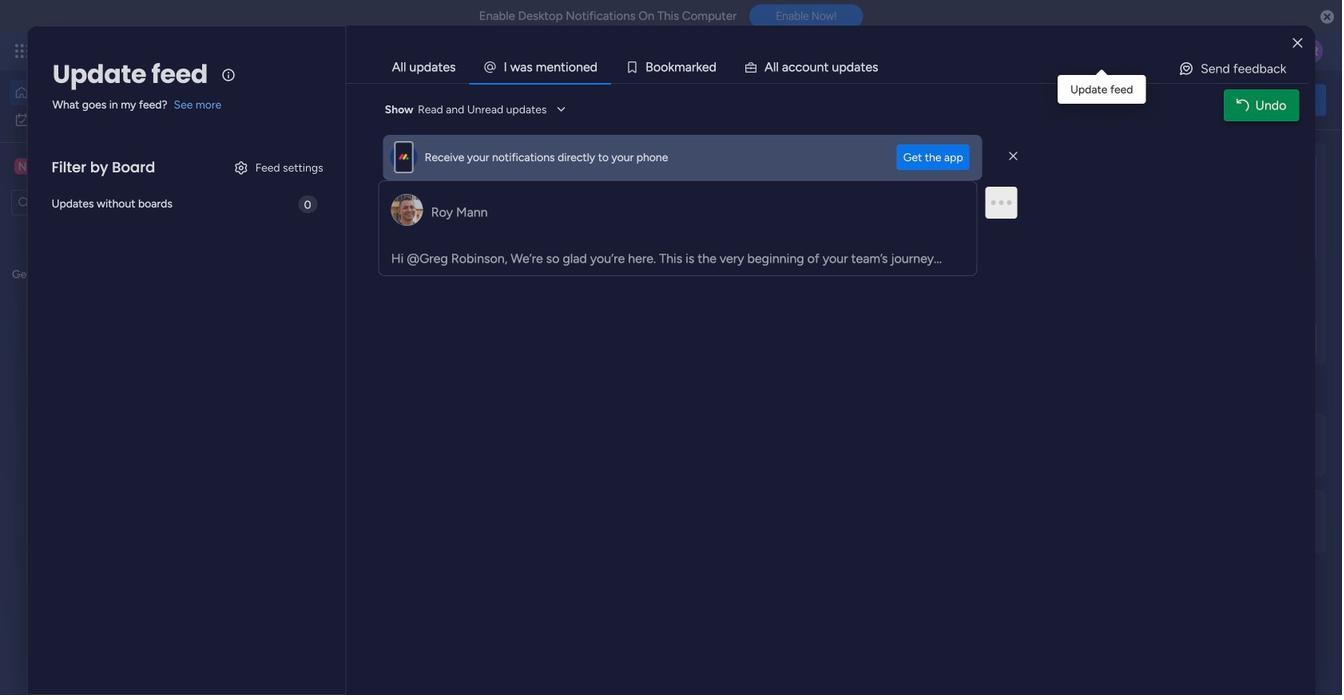 Task type: vqa. For each thing, say whether or not it's contained in the screenshot.
Free plan available
no



Task type: describe. For each thing, give the bounding box(es) containing it.
close image
[[1293, 37, 1303, 49]]

dapulse close image
[[1321, 9, 1334, 26]]

0 horizontal spatial lottie animation element
[[0, 535, 204, 696]]

open my private tasks image
[[247, 162, 266, 181]]

give feedback image
[[1179, 61, 1195, 77]]

inbox undo image
[[1237, 99, 1249, 112]]

2 option from the top
[[10, 107, 194, 133]]

v2 user feedback image
[[1100, 91, 1112, 109]]



Task type: locate. For each thing, give the bounding box(es) containing it.
0 horizontal spatial lottie animation image
[[0, 535, 204, 696]]

Search in workspace field
[[34, 194, 133, 212]]

0 element
[[408, 239, 428, 258]]

tab
[[378, 51, 469, 83]]

greg robinson image
[[1298, 38, 1323, 64]]

dapulse x slim image
[[1009, 149, 1018, 164]]

help center element
[[1087, 490, 1326, 554]]

0 vertical spatial lottie animation image
[[635, 70, 1084, 131]]

1 vertical spatial lottie animation element
[[0, 535, 204, 696]]

1 option from the top
[[10, 80, 194, 105]]

lottie animation element
[[635, 70, 1084, 131], [0, 535, 204, 696]]

select product image
[[14, 43, 30, 59]]

getting started element
[[1087, 414, 1326, 477]]

1 horizontal spatial lottie animation element
[[635, 70, 1084, 131]]

1 vertical spatial option
[[10, 107, 194, 133]]

0 vertical spatial option
[[10, 80, 194, 105]]

0 vertical spatial lottie animation element
[[635, 70, 1084, 131]]

tab list
[[378, 51, 1309, 83]]

1 horizontal spatial lottie animation image
[[635, 70, 1084, 131]]

templates image image
[[1101, 153, 1312, 263]]

lottie animation image
[[635, 70, 1084, 131], [0, 535, 204, 696]]

v2 bolt switch image
[[1224, 91, 1234, 109]]

1 vertical spatial lottie animation image
[[0, 535, 204, 696]]

option
[[10, 80, 194, 105], [10, 107, 194, 133]]



